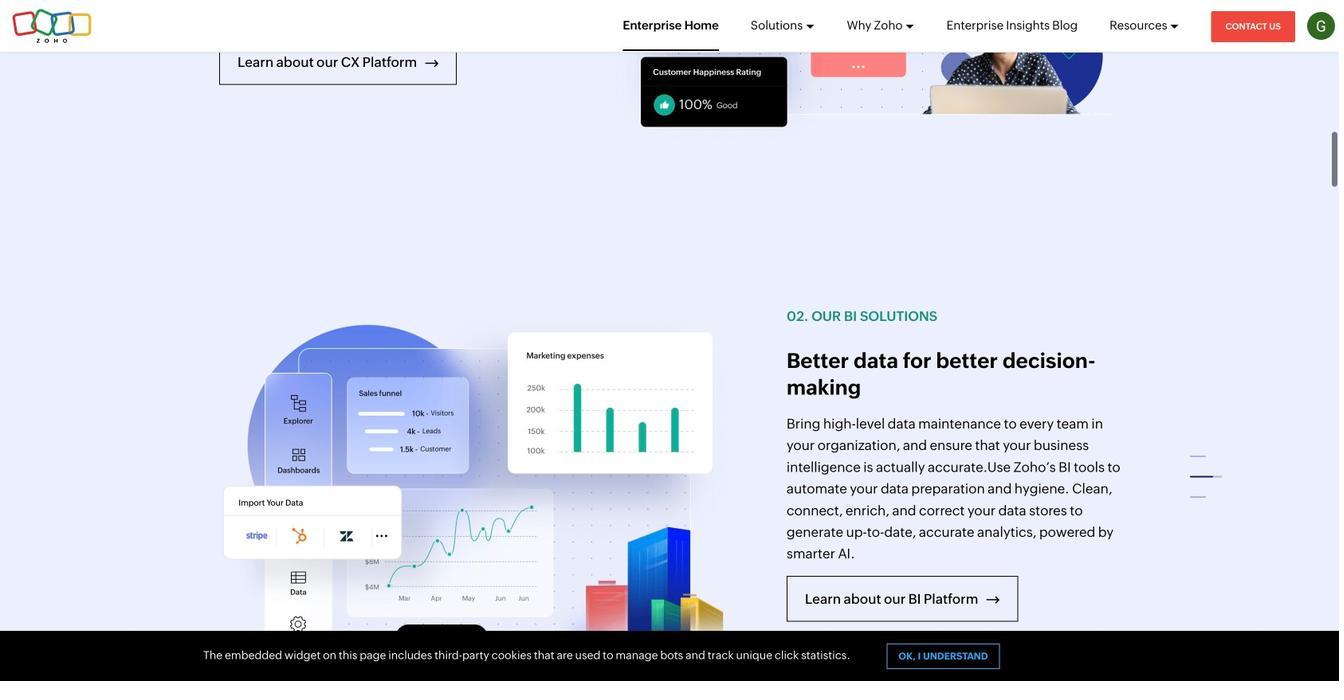 Task type: describe. For each thing, give the bounding box(es) containing it.
zoho enterprise logo image
[[12, 8, 92, 43]]

1 vertical spatial our customer solutions image
[[219, 306, 737, 674]]

gary orlando image
[[1308, 12, 1335, 40]]



Task type: vqa. For each thing, say whether or not it's contained in the screenshot.
Tab List
yes



Task type: locate. For each thing, give the bounding box(es) containing it.
our customer solutions image
[[602, 0, 1120, 149], [219, 306, 737, 674]]

0 vertical spatial our customer solutions image
[[602, 0, 1120, 149]]

tab panel
[[787, 348, 1121, 565]]

tab list
[[1184, 443, 1232, 533]]



